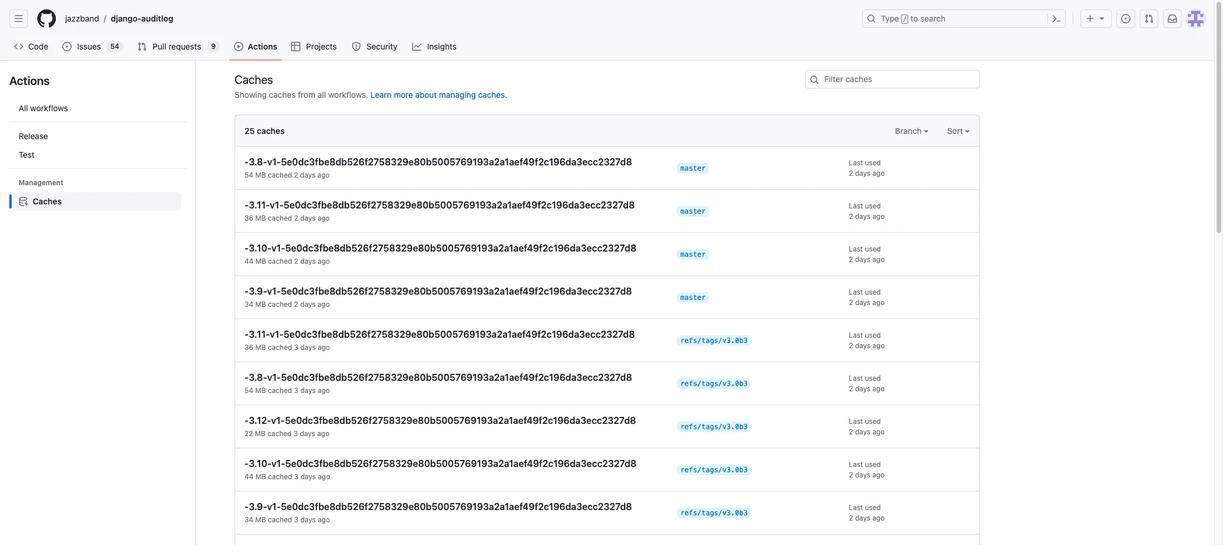 Task type: locate. For each thing, give the bounding box(es) containing it.
2 3.11- from the top
[[249, 329, 270, 340]]

3.11- for -3.11-v1-5e0dc3fbe8db526f2758329e80b5005769193a2a1aef49f2c196da3ecc2327d8 36 mb cached 3 days ago
[[249, 329, 270, 340]]

4 last used 2 days ago from the top
[[850, 288, 885, 307]]

1 3.8- from the top
[[249, 157, 267, 167]]

mb inside the -3.12-v1-5e0dc3fbe8db526f2758329e80b5005769193a2a1aef49f2c196da3ecc2327d8 22 mb cached 3 days ago
[[255, 429, 266, 438]]

last for -3.12-v1-5e0dc3fbe8db526f2758329e80b5005769193a2a1aef49f2c196da3ecc2327d8 22 mb cached 3 days ago
[[850, 417, 864, 426]]

-3.9-v1-5e0dc3fbe8db526f2758329e80b5005769193a2a1aef49f2c196da3ecc2327d8 34 mb cached 3 days ago
[[245, 502, 633, 524]]

5 refs/tags/v3.0b3 link from the top
[[677, 508, 752, 518]]

8 used from the top
[[866, 460, 882, 469]]

test link
[[14, 146, 181, 164]]

v1- inside -3.8-v1-5e0dc3fbe8db526f2758329e80b5005769193a2a1aef49f2c196da3ecc2327d8 54 mb cached 3 days ago
[[267, 372, 281, 383]]

/ for jazzband
[[104, 14, 106, 24]]

- inside -3.11-v1-5e0dc3fbe8db526f2758329e80b5005769193a2a1aef49f2c196da3ecc2327d8 36 mb cached 2 days ago
[[245, 200, 249, 210]]

5e0dc3fbe8db526f2758329e80b5005769193a2a1aef49f2c196da3ecc2327d8 down -3.11-v1-5e0dc3fbe8db526f2758329e80b5005769193a2a1aef49f2c196da3ecc2327d8 36 mb cached 2 days ago
[[285, 243, 637, 253]]

last used 2 days ago
[[850, 158, 885, 178], [850, 202, 885, 221], [850, 245, 885, 264], [850, 288, 885, 307], [850, 331, 885, 350], [850, 374, 885, 393], [850, 417, 885, 436], [850, 460, 885, 479], [850, 503, 885, 523]]

v1- for -3.8-v1-5e0dc3fbe8db526f2758329e80b5005769193a2a1aef49f2c196da3ecc2327d8 54 mb cached 2 days ago
[[267, 157, 281, 167]]

3 refs/tags/v3.0b3 from the top
[[681, 423, 748, 431]]

mb inside -3.10-v1-5e0dc3fbe8db526f2758329e80b5005769193a2a1aef49f2c196da3ecc2327d8 44 mb cached 3 days ago
[[256, 472, 266, 481]]

used
[[866, 158, 882, 167], [866, 202, 882, 210], [866, 245, 882, 253], [866, 288, 882, 297], [866, 331, 882, 340], [866, 374, 882, 383], [866, 417, 882, 426], [866, 460, 882, 469], [866, 503, 882, 512]]

test
[[19, 150, 35, 160]]

days inside -3.11-v1-5e0dc3fbe8db526f2758329e80b5005769193a2a1aef49f2c196da3ecc2327d8 36 mb cached 2 days ago
[[300, 214, 316, 223]]

cached inside -3.8-v1-5e0dc3fbe8db526f2758329e80b5005769193a2a1aef49f2c196da3ecc2327d8 54 mb cached 3 days ago
[[268, 386, 292, 395]]

1 vertical spatial list
[[9, 94, 186, 216]]

mb for -3.8-v1-5e0dc3fbe8db526f2758329e80b5005769193a2a1aef49f2c196da3ecc2327d8 54 mb cached 3 days ago
[[255, 386, 266, 395]]

8 last from the top
[[850, 460, 864, 469]]

5e0dc3fbe8db526f2758329e80b5005769193a2a1aef49f2c196da3ecc2327d8 down the -3.12-v1-5e0dc3fbe8db526f2758329e80b5005769193a2a1aef49f2c196da3ecc2327d8 22 mb cached 3 days ago
[[285, 458, 637, 469]]

master for -3.8-v1-5e0dc3fbe8db526f2758329e80b5005769193a2a1aef49f2c196da3ecc2327d8
[[681, 164, 706, 172]]

cached inside -3.10-v1-5e0dc3fbe8db526f2758329e80b5005769193a2a1aef49f2c196da3ecc2327d8 44 mb cached 2 days ago
[[268, 257, 292, 266]]

2
[[850, 169, 854, 178], [294, 171, 298, 179], [850, 212, 854, 221], [294, 214, 298, 223], [850, 255, 854, 264], [294, 257, 299, 266], [850, 298, 854, 307], [294, 300, 298, 309], [850, 341, 854, 350], [850, 384, 854, 393], [850, 428, 854, 436], [850, 471, 854, 479], [850, 514, 854, 523]]

list
[[61, 9, 856, 28], [9, 94, 186, 216]]

2 master from the top
[[681, 207, 706, 216]]

v1- inside the -3.12-v1-5e0dc3fbe8db526f2758329e80b5005769193a2a1aef49f2c196da3ecc2327d8 22 mb cached 3 days ago
[[271, 415, 285, 426]]

2 3.10- from the top
[[249, 458, 272, 469]]

0 vertical spatial 3.9-
[[249, 286, 267, 297]]

actions right play image
[[248, 41, 278, 51]]

workflows
[[30, 103, 68, 113]]

v1- inside -3.11-v1-5e0dc3fbe8db526f2758329e80b5005769193a2a1aef49f2c196da3ecc2327d8 36 mb cached 2 days ago
[[270, 200, 284, 210]]

cached for -3.9-v1-5e0dc3fbe8db526f2758329e80b5005769193a2a1aef49f2c196da3ecc2327d8 34 mb cached 3 days ago
[[268, 516, 292, 524]]

1 vertical spatial 44
[[245, 472, 254, 481]]

/ inside jazzband / django-auditlog
[[104, 14, 106, 24]]

code image
[[14, 42, 23, 51]]

cached
[[268, 171, 292, 179], [268, 214, 292, 223], [268, 257, 292, 266], [268, 300, 292, 309], [268, 343, 292, 352], [268, 386, 292, 395], [268, 429, 292, 438], [268, 472, 292, 481], [268, 516, 292, 524]]

refs/tags/v3.0b3 for -3.9-v1-5e0dc3fbe8db526f2758329e80b5005769193a2a1aef49f2c196da3ecc2327d8
[[681, 509, 748, 517]]

v1- inside -3.10-v1-5e0dc3fbe8db526f2758329e80b5005769193a2a1aef49f2c196da3ecc2327d8 44 mb cached 2 days ago
[[272, 243, 285, 253]]

1 44 from the top
[[245, 257, 254, 266]]

used for -3.11-v1-5e0dc3fbe8db526f2758329e80b5005769193a2a1aef49f2c196da3ecc2327d8 36 mb cached 3 days ago
[[866, 331, 882, 340]]

1 vertical spatial 34
[[245, 516, 254, 524]]

master for -3.9-v1-5e0dc3fbe8db526f2758329e80b5005769193a2a1aef49f2c196da3ecc2327d8
[[681, 294, 706, 302]]

44 inside -3.10-v1-5e0dc3fbe8db526f2758329e80b5005769193a2a1aef49f2c196da3ecc2327d8 44 mb cached 3 days ago
[[245, 472, 254, 481]]

2 last used 2 days ago from the top
[[850, 202, 885, 221]]

1 horizontal spatial /
[[903, 15, 908, 23]]

1 vertical spatial issue opened image
[[63, 42, 72, 51]]

3.8- inside -3.8-v1-5e0dc3fbe8db526f2758329e80b5005769193a2a1aef49f2c196da3ecc2327d8 54 mb cached 3 days ago
[[249, 372, 267, 383]]

security link
[[347, 38, 403, 55]]

projects link
[[287, 38, 343, 55]]

2 3.9- from the top
[[249, 502, 267, 512]]

master link for -3.9-v1-5e0dc3fbe8db526f2758329e80b5005769193a2a1aef49f2c196da3ecc2327d8
[[677, 292, 710, 303]]

54 for -3.8-v1-5e0dc3fbe8db526f2758329e80b5005769193a2a1aef49f2c196da3ecc2327d8 54 mb cached 3 days ago
[[245, 386, 253, 395]]

25 caches
[[245, 126, 285, 136]]

last used 2 days ago for -3.10-v1-5e0dc3fbe8db526f2758329e80b5005769193a2a1aef49f2c196da3ecc2327d8 44 mb cached 2 days ago
[[850, 245, 885, 264]]

5e0dc3fbe8db526f2758329e80b5005769193a2a1aef49f2c196da3ecc2327d8 for -3.9-v1-5e0dc3fbe8db526f2758329e80b5005769193a2a1aef49f2c196da3ecc2327d8 34 mb cached 2 days ago
[[281, 286, 633, 297]]

caches down management
[[33, 196, 62, 206]]

git pull request image left 'pull'
[[137, 42, 147, 51]]

2 refs/tags/v3.0b3 from the top
[[681, 380, 748, 388]]

9 used from the top
[[866, 503, 882, 512]]

ago inside the -3.8-v1-5e0dc3fbe8db526f2758329e80b5005769193a2a1aef49f2c196da3ecc2327d8 54 mb cached 2 days ago
[[318, 171, 330, 179]]

2 36 from the top
[[245, 343, 254, 352]]

1 vertical spatial caches
[[33, 196, 62, 206]]

0 vertical spatial 54
[[110, 42, 119, 51]]

3 inside -3.10-v1-5e0dc3fbe8db526f2758329e80b5005769193a2a1aef49f2c196da3ecc2327d8 44 mb cached 3 days ago
[[294, 472, 299, 481]]

/ left django- at the top left of the page
[[104, 14, 106, 24]]

ago inside -3.10-v1-5e0dc3fbe8db526f2758329e80b5005769193a2a1aef49f2c196da3ecc2327d8 44 mb cached 3 days ago
[[318, 472, 330, 481]]

1 3.11- from the top
[[249, 200, 270, 210]]

type
[[881, 13, 900, 23]]

mb for -3.9-v1-5e0dc3fbe8db526f2758329e80b5005769193a2a1aef49f2c196da3ecc2327d8 34 mb cached 2 days ago
[[256, 300, 266, 309]]

5e0dc3fbe8db526f2758329e80b5005769193a2a1aef49f2c196da3ecc2327d8 inside -3.11-v1-5e0dc3fbe8db526f2758329e80b5005769193a2a1aef49f2c196da3ecc2327d8 36 mb cached 2 days ago
[[284, 200, 635, 210]]

pull requests
[[153, 41, 201, 51]]

days inside the -3.12-v1-5e0dc3fbe8db526f2758329e80b5005769193a2a1aef49f2c196da3ecc2327d8 22 mb cached 3 days ago
[[300, 429, 316, 438]]

3 used from the top
[[866, 245, 882, 253]]

- inside -3.10-v1-5e0dc3fbe8db526f2758329e80b5005769193a2a1aef49f2c196da3ecc2327d8 44 mb cached 2 days ago
[[245, 243, 249, 253]]

caches up 'showing'
[[235, 73, 273, 86]]

5e0dc3fbe8db526f2758329e80b5005769193a2a1aef49f2c196da3ecc2327d8 down the -3.9-v1-5e0dc3fbe8db526f2758329e80b5005769193a2a1aef49f2c196da3ecc2327d8 34 mb cached 2 days ago
[[284, 329, 635, 340]]

44 for -3.10-v1-5e0dc3fbe8db526f2758329e80b5005769193a2a1aef49f2c196da3ecc2327d8 44 mb cached 3 days ago
[[245, 472, 254, 481]]

6 used from the top
[[866, 374, 882, 383]]

1 3.10- from the top
[[249, 243, 272, 253]]

ago inside -3.11-v1-5e0dc3fbe8db526f2758329e80b5005769193a2a1aef49f2c196da3ecc2327d8 36 mb cached 3 days ago
[[318, 343, 330, 352]]

5e0dc3fbe8db526f2758329e80b5005769193a2a1aef49f2c196da3ecc2327d8 inside -3.11-v1-5e0dc3fbe8db526f2758329e80b5005769193a2a1aef49f2c196da3ecc2327d8 36 mb cached 3 days ago
[[284, 329, 635, 340]]

2 master link from the top
[[677, 206, 710, 217]]

3 for 3.10-
[[294, 472, 299, 481]]

54 inside the -3.8-v1-5e0dc3fbe8db526f2758329e80b5005769193a2a1aef49f2c196da3ecc2327d8 54 mb cached 2 days ago
[[245, 171, 253, 179]]

3.8-
[[249, 157, 267, 167], [249, 372, 267, 383]]

3 inside the -3.12-v1-5e0dc3fbe8db526f2758329e80b5005769193a2a1aef49f2c196da3ecc2327d8 22 mb cached 3 days ago
[[294, 429, 298, 438]]

caches link
[[14, 192, 181, 211]]

5 last from the top
[[850, 331, 864, 340]]

v1- inside -3.10-v1-5e0dc3fbe8db526f2758329e80b5005769193a2a1aef49f2c196da3ecc2327d8 44 mb cached 3 days ago
[[272, 458, 285, 469]]

cached inside -3.9-v1-5e0dc3fbe8db526f2758329e80b5005769193a2a1aef49f2c196da3ecc2327d8 34 mb cached 3 days ago
[[268, 516, 292, 524]]

3 master from the top
[[681, 251, 706, 259]]

mb inside the -3.9-v1-5e0dc3fbe8db526f2758329e80b5005769193a2a1aef49f2c196da3ecc2327d8 34 mb cached 2 days ago
[[256, 300, 266, 309]]

git pull request image left notifications image
[[1145, 14, 1155, 23]]

4 refs/tags/v3.0b3 link from the top
[[677, 465, 752, 475]]

5e0dc3fbe8db526f2758329e80b5005769193a2a1aef49f2c196da3ecc2327d8 inside the -3.9-v1-5e0dc3fbe8db526f2758329e80b5005769193a2a1aef49f2c196da3ecc2327d8 34 mb cached 2 days ago
[[281, 286, 633, 297]]

3 master link from the top
[[677, 249, 710, 260]]

1 vertical spatial 3.9-
[[249, 502, 267, 512]]

sort
[[948, 126, 966, 136]]

2 inside -3.11-v1-5e0dc3fbe8db526f2758329e80b5005769193a2a1aef49f2c196da3ecc2327d8 36 mb cached 2 days ago
[[294, 214, 298, 223]]

36
[[245, 214, 254, 223], [245, 343, 254, 352]]

- for -3.9-v1-5e0dc3fbe8db526f2758329e80b5005769193a2a1aef49f2c196da3ecc2327d8 34 mb cached 3 days ago
[[245, 502, 249, 512]]

5 last used 2 days ago from the top
[[850, 331, 885, 350]]

5e0dc3fbe8db526f2758329e80b5005769193a2a1aef49f2c196da3ecc2327d8 inside -3.9-v1-5e0dc3fbe8db526f2758329e80b5005769193a2a1aef49f2c196da3ecc2327d8 34 mb cached 3 days ago
[[281, 502, 633, 512]]

refs/tags/v3.0b3 link for -3.10-v1-5e0dc3fbe8db526f2758329e80b5005769193a2a1aef49f2c196da3ecc2327d8
[[677, 465, 752, 475]]

2 for -3.11-v1-5e0dc3fbe8db526f2758329e80b5005769193a2a1aef49f2c196da3ecc2327d8 36 mb cached 3 days ago
[[850, 341, 854, 350]]

5e0dc3fbe8db526f2758329e80b5005769193a2a1aef49f2c196da3ecc2327d8 inside the -3.8-v1-5e0dc3fbe8db526f2758329e80b5005769193a2a1aef49f2c196da3ecc2327d8 54 mb cached 2 days ago
[[281, 157, 633, 167]]

5e0dc3fbe8db526f2758329e80b5005769193a2a1aef49f2c196da3ecc2327d8 inside -3.8-v1-5e0dc3fbe8db526f2758329e80b5005769193a2a1aef49f2c196da3ecc2327d8 54 mb cached 3 days ago
[[281, 372, 633, 383]]

1 horizontal spatial issue opened image
[[1122, 14, 1131, 23]]

mb for -3.8-v1-5e0dc3fbe8db526f2758329e80b5005769193a2a1aef49f2c196da3ecc2327d8 54 mb cached 2 days ago
[[255, 171, 266, 179]]

refs/tags/v3.0b3 link
[[677, 336, 752, 346], [677, 379, 752, 389], [677, 422, 752, 432], [677, 465, 752, 475], [677, 508, 752, 518]]

9 - from the top
[[245, 502, 249, 512]]

used for -3.11-v1-5e0dc3fbe8db526f2758329e80b5005769193a2a1aef49f2c196da3ecc2327d8 36 mb cached 2 days ago
[[866, 202, 882, 210]]

5e0dc3fbe8db526f2758329e80b5005769193a2a1aef49f2c196da3ecc2327d8 for -3.8-v1-5e0dc3fbe8db526f2758329e80b5005769193a2a1aef49f2c196da3ecc2327d8 54 mb cached 3 days ago
[[281, 372, 633, 383]]

1 last used 2 days ago from the top
[[850, 158, 885, 178]]

last
[[850, 158, 864, 167], [850, 202, 864, 210], [850, 245, 864, 253], [850, 288, 864, 297], [850, 331, 864, 340], [850, 374, 864, 383], [850, 417, 864, 426], [850, 460, 864, 469], [850, 503, 864, 512]]

3.10-
[[249, 243, 272, 253], [249, 458, 272, 469]]

1 horizontal spatial actions
[[248, 41, 278, 51]]

days inside the -3.8-v1-5e0dc3fbe8db526f2758329e80b5005769193a2a1aef49f2c196da3ecc2327d8 54 mb cached 2 days ago
[[300, 171, 316, 179]]

3 - from the top
[[245, 243, 249, 253]]

4 last from the top
[[850, 288, 864, 297]]

4 master from the top
[[681, 294, 706, 302]]

v1- for -3.8-v1-5e0dc3fbe8db526f2758329e80b5005769193a2a1aef49f2c196da3ecc2327d8 54 mb cached 3 days ago
[[267, 372, 281, 383]]

mb inside -3.11-v1-5e0dc3fbe8db526f2758329e80b5005769193a2a1aef49f2c196da3ecc2327d8 36 mb cached 3 days ago
[[255, 343, 266, 352]]

0 vertical spatial 44
[[245, 257, 254, 266]]

days inside -3.11-v1-5e0dc3fbe8db526f2758329e80b5005769193a2a1aef49f2c196da3ecc2327d8 36 mb cached 3 days ago
[[301, 343, 316, 352]]

3.11-
[[249, 200, 270, 210], [249, 329, 270, 340]]

last for -3.9-v1-5e0dc3fbe8db526f2758329e80b5005769193a2a1aef49f2c196da3ecc2327d8 34 mb cached 3 days ago
[[850, 503, 864, 512]]

3 inside -3.8-v1-5e0dc3fbe8db526f2758329e80b5005769193a2a1aef49f2c196da3ecc2327d8 54 mb cached 3 days ago
[[294, 386, 299, 395]]

7 - from the top
[[245, 415, 249, 426]]

54 right the issues
[[110, 42, 119, 51]]

caches
[[235, 73, 273, 86], [33, 196, 62, 206]]

jazzband / django-auditlog
[[65, 13, 173, 24]]

3.9- inside the -3.9-v1-5e0dc3fbe8db526f2758329e80b5005769193a2a1aef49f2c196da3ecc2327d8 34 mb cached 2 days ago
[[249, 286, 267, 297]]

mb inside -3.8-v1-5e0dc3fbe8db526f2758329e80b5005769193a2a1aef49f2c196da3ecc2327d8 54 mb cached 3 days ago
[[255, 386, 266, 395]]

2 for -3.8-v1-5e0dc3fbe8db526f2758329e80b5005769193a2a1aef49f2c196da3ecc2327d8 54 mb cached 3 days ago
[[850, 384, 854, 393]]

3 for 3.11-
[[294, 343, 299, 352]]

1 vertical spatial 54
[[245, 171, 253, 179]]

0 vertical spatial list
[[61, 9, 856, 28]]

3 last used 2 days ago from the top
[[850, 245, 885, 264]]

5e0dc3fbe8db526f2758329e80b5005769193a2a1aef49f2c196da3ecc2327d8 down the -3.8-v1-5e0dc3fbe8db526f2758329e80b5005769193a2a1aef49f2c196da3ecc2327d8 54 mb cached 2 days ago
[[284, 200, 635, 210]]

master
[[681, 164, 706, 172], [681, 207, 706, 216], [681, 251, 706, 259], [681, 294, 706, 302]]

4 - from the top
[[245, 286, 249, 297]]

management
[[19, 178, 63, 187]]

issue opened image
[[1122, 14, 1131, 23], [63, 42, 72, 51]]

5e0dc3fbe8db526f2758329e80b5005769193a2a1aef49f2c196da3ecc2327d8 down -3.11-v1-5e0dc3fbe8db526f2758329e80b5005769193a2a1aef49f2c196da3ecc2327d8 36 mb cached 3 days ago
[[281, 372, 633, 383]]

v1-
[[267, 157, 281, 167], [270, 200, 284, 210], [272, 243, 285, 253], [267, 286, 281, 297], [270, 329, 284, 340], [267, 372, 281, 383], [271, 415, 285, 426], [272, 458, 285, 469], [267, 502, 281, 512]]

3.8- up 3.12-
[[249, 372, 267, 383]]

2 last from the top
[[850, 202, 864, 210]]

1 - from the top
[[245, 157, 249, 167]]

about
[[416, 90, 437, 100]]

- inside -3.8-v1-5e0dc3fbe8db526f2758329e80b5005769193a2a1aef49f2c196da3ecc2327d8 54 mb cached 3 days ago
[[245, 372, 249, 383]]

caches inside management element
[[33, 196, 62, 206]]

0 vertical spatial 3.10-
[[249, 243, 272, 253]]

2 refs/tags/v3.0b3 link from the top
[[677, 379, 752, 389]]

-3.8-v1-5e0dc3fbe8db526f2758329e80b5005769193a2a1aef49f2c196da3ecc2327d8 54 mb cached 2 days ago
[[245, 157, 633, 179]]

workflows.
[[328, 90, 369, 100]]

v1- for -3.9-v1-5e0dc3fbe8db526f2758329e80b5005769193a2a1aef49f2c196da3ecc2327d8 34 mb cached 2 days ago
[[267, 286, 281, 297]]

5 - from the top
[[245, 329, 249, 340]]

5e0dc3fbe8db526f2758329e80b5005769193a2a1aef49f2c196da3ecc2327d8 for -3.9-v1-5e0dc3fbe8db526f2758329e80b5005769193a2a1aef49f2c196da3ecc2327d8 34 mb cached 3 days ago
[[281, 502, 633, 512]]

5e0dc3fbe8db526f2758329e80b5005769193a2a1aef49f2c196da3ecc2327d8 inside -3.10-v1-5e0dc3fbe8db526f2758329e80b5005769193a2a1aef49f2c196da3ecc2327d8 44 mb cached 2 days ago
[[285, 243, 637, 253]]

- inside the -3.8-v1-5e0dc3fbe8db526f2758329e80b5005769193a2a1aef49f2c196da3ecc2327d8 54 mb cached 2 days ago
[[245, 157, 249, 167]]

8 last used 2 days ago from the top
[[850, 460, 885, 479]]

7 used from the top
[[866, 417, 882, 426]]

3.9- inside -3.9-v1-5e0dc3fbe8db526f2758329e80b5005769193a2a1aef49f2c196da3ecc2327d8 34 mb cached 3 days ago
[[249, 502, 267, 512]]

-3.10-v1-5e0dc3fbe8db526f2758329e80b5005769193a2a1aef49f2c196da3ecc2327d8 44 mb cached 3 days ago
[[245, 458, 637, 481]]

1 master link from the top
[[677, 163, 710, 174]]

all
[[318, 90, 326, 100]]

1 used from the top
[[866, 158, 882, 167]]

v1- inside the -3.9-v1-5e0dc3fbe8db526f2758329e80b5005769193a2a1aef49f2c196da3ecc2327d8 34 mb cached 2 days ago
[[267, 286, 281, 297]]

5e0dc3fbe8db526f2758329e80b5005769193a2a1aef49f2c196da3ecc2327d8 down -3.8-v1-5e0dc3fbe8db526f2758329e80b5005769193a2a1aef49f2c196da3ecc2327d8 54 mb cached 3 days ago
[[285, 415, 637, 426]]

2 3.8- from the top
[[249, 372, 267, 383]]

3.10- for -3.10-v1-5e0dc3fbe8db526f2758329e80b5005769193a2a1aef49f2c196da3ecc2327d8 44 mb cached 2 days ago
[[249, 243, 272, 253]]

5 used from the top
[[866, 331, 882, 340]]

issue opened image left the issues
[[63, 42, 72, 51]]

0 horizontal spatial /
[[104, 14, 106, 24]]

8 - from the top
[[245, 458, 249, 469]]

54
[[110, 42, 119, 51], [245, 171, 253, 179], [245, 386, 253, 395]]

last for -3.10-v1-5e0dc3fbe8db526f2758329e80b5005769193a2a1aef49f2c196da3ecc2327d8 44 mb cached 3 days ago
[[850, 460, 864, 469]]

3 last from the top
[[850, 245, 864, 253]]

homepage image
[[37, 9, 56, 28]]

- inside the -3.9-v1-5e0dc3fbe8db526f2758329e80b5005769193a2a1aef49f2c196da3ecc2327d8 34 mb cached 2 days ago
[[245, 286, 249, 297]]

0 vertical spatial issue opened image
[[1122, 14, 1131, 23]]

- for -3.9-v1-5e0dc3fbe8db526f2758329e80b5005769193a2a1aef49f2c196da3ecc2327d8 34 mb cached 2 days ago
[[245, 286, 249, 297]]

master link
[[677, 163, 710, 174], [677, 206, 710, 217], [677, 249, 710, 260], [677, 292, 710, 303]]

pull
[[153, 41, 166, 51]]

- inside the -3.12-v1-5e0dc3fbe8db526f2758329e80b5005769193a2a1aef49f2c196da3ecc2327d8 22 mb cached 3 days ago
[[245, 415, 249, 426]]

3.8- down 25 caches
[[249, 157, 267, 167]]

5 refs/tags/v3.0b3 from the top
[[681, 509, 748, 517]]

ago
[[873, 169, 885, 178], [318, 171, 330, 179], [873, 212, 885, 221], [318, 214, 330, 223], [873, 255, 885, 264], [318, 257, 330, 266], [873, 298, 885, 307], [318, 300, 330, 309], [873, 341, 885, 350], [318, 343, 330, 352], [873, 384, 885, 393], [318, 386, 330, 395], [873, 428, 885, 436], [317, 429, 330, 438], [873, 471, 885, 479], [318, 472, 330, 481], [873, 514, 885, 523], [318, 516, 330, 524]]

6 last used 2 days ago from the top
[[850, 374, 885, 393]]

v1- for -3.9-v1-5e0dc3fbe8db526f2758329e80b5005769193a2a1aef49f2c196da3ecc2327d8 34 mb cached 3 days ago
[[267, 502, 281, 512]]

1 vertical spatial 3.8-
[[249, 372, 267, 383]]

34
[[245, 300, 254, 309], [245, 516, 254, 524]]

54 inside -3.8-v1-5e0dc3fbe8db526f2758329e80b5005769193a2a1aef49f2c196da3ecc2327d8 54 mb cached 3 days ago
[[245, 386, 253, 395]]

- for -3.8-v1-5e0dc3fbe8db526f2758329e80b5005769193a2a1aef49f2c196da3ecc2327d8 54 mb cached 3 days ago
[[245, 372, 249, 383]]

from
[[298, 90, 316, 100]]

2 44 from the top
[[245, 472, 254, 481]]

2 inside -3.10-v1-5e0dc3fbe8db526f2758329e80b5005769193a2a1aef49f2c196da3ecc2327d8 44 mb cached 2 days ago
[[294, 257, 299, 266]]

34 inside the -3.9-v1-5e0dc3fbe8db526f2758329e80b5005769193a2a1aef49f2c196da3ecc2327d8 34 mb cached 2 days ago
[[245, 300, 254, 309]]

caches right 25
[[257, 126, 285, 136]]

0 vertical spatial 3.8-
[[249, 157, 267, 167]]

v1- inside the -3.8-v1-5e0dc3fbe8db526f2758329e80b5005769193a2a1aef49f2c196da3ecc2327d8 54 mb cached 2 days ago
[[267, 157, 281, 167]]

last used 2 days ago for -3.9-v1-5e0dc3fbe8db526f2758329e80b5005769193a2a1aef49f2c196da3ecc2327d8 34 mb cached 3 days ago
[[850, 503, 885, 523]]

0 vertical spatial 34
[[245, 300, 254, 309]]

9 last from the top
[[850, 503, 864, 512]]

0 vertical spatial caches
[[235, 73, 273, 86]]

3 inside -3.11-v1-5e0dc3fbe8db526f2758329e80b5005769193a2a1aef49f2c196da3ecc2327d8 36 mb cached 3 days ago
[[294, 343, 299, 352]]

cached inside the -3.12-v1-5e0dc3fbe8db526f2758329e80b5005769193a2a1aef49f2c196da3ecc2327d8 22 mb cached 3 days ago
[[268, 429, 292, 438]]

0 vertical spatial 3.11-
[[249, 200, 270, 210]]

refs/tags/v3.0b3 link for -3.12-v1-5e0dc3fbe8db526f2758329e80b5005769193a2a1aef49f2c196da3ecc2327d8
[[677, 422, 752, 432]]

1 vertical spatial actions
[[9, 74, 50, 87]]

4 refs/tags/v3.0b3 from the top
[[681, 466, 748, 474]]

2 for -3.11-v1-5e0dc3fbe8db526f2758329e80b5005769193a2a1aef49f2c196da3ecc2327d8 36 mb cached 2 days ago
[[850, 212, 854, 221]]

mb inside -3.11-v1-5e0dc3fbe8db526f2758329e80b5005769193a2a1aef49f2c196da3ecc2327d8 36 mb cached 2 days ago
[[255, 214, 266, 223]]

cached inside -3.11-v1-5e0dc3fbe8db526f2758329e80b5005769193a2a1aef49f2c196da3ecc2327d8 36 mb cached 2 days ago
[[268, 214, 292, 223]]

None search field
[[806, 70, 980, 89]]

refs/tags/v3.0b3 for -3.12-v1-5e0dc3fbe8db526f2758329e80b5005769193a2a1aef49f2c196da3ecc2327d8
[[681, 423, 748, 431]]

issues
[[77, 41, 101, 51]]

cached inside the -3.9-v1-5e0dc3fbe8db526f2758329e80b5005769193a2a1aef49f2c196da3ecc2327d8 34 mb cached 2 days ago
[[268, 300, 292, 309]]

5e0dc3fbe8db526f2758329e80b5005769193a2a1aef49f2c196da3ecc2327d8 inside the -3.12-v1-5e0dc3fbe8db526f2758329e80b5005769193a2a1aef49f2c196da3ecc2327d8 22 mb cached 3 days ago
[[285, 415, 637, 426]]

master for -3.10-v1-5e0dc3fbe8db526f2758329e80b5005769193a2a1aef49f2c196da3ecc2327d8
[[681, 251, 706, 259]]

caches left the from
[[269, 90, 296, 100]]

5e0dc3fbe8db526f2758329e80b5005769193a2a1aef49f2c196da3ecc2327d8 for -3.11-v1-5e0dc3fbe8db526f2758329e80b5005769193a2a1aef49f2c196da3ecc2327d8 36 mb cached 3 days ago
[[284, 329, 635, 340]]

more
[[394, 90, 413, 100]]

2 vertical spatial 54
[[245, 386, 253, 395]]

1 vertical spatial 36
[[245, 343, 254, 352]]

-
[[245, 157, 249, 167], [245, 200, 249, 210], [245, 243, 249, 253], [245, 286, 249, 297], [245, 329, 249, 340], [245, 372, 249, 383], [245, 415, 249, 426], [245, 458, 249, 469], [245, 502, 249, 512]]

mb for -3.11-v1-5e0dc3fbe8db526f2758329e80b5005769193a2a1aef49f2c196da3ecc2327d8 36 mb cached 2 days ago
[[255, 214, 266, 223]]

refs/tags/v3.0b3 link for -3.9-v1-5e0dc3fbe8db526f2758329e80b5005769193a2a1aef49f2c196da3ecc2327d8
[[677, 508, 752, 518]]

3.11- inside -3.11-v1-5e0dc3fbe8db526f2758329e80b5005769193a2a1aef49f2c196da3ecc2327d8 36 mb cached 2 days ago
[[249, 200, 270, 210]]

0 vertical spatial git pull request image
[[1145, 14, 1155, 23]]

/
[[104, 14, 106, 24], [903, 15, 908, 23]]

54 up 3.12-
[[245, 386, 253, 395]]

2 inside the -3.8-v1-5e0dc3fbe8db526f2758329e80b5005769193a2a1aef49f2c196da3ecc2327d8 54 mb cached 2 days ago
[[294, 171, 298, 179]]

cached inside the -3.8-v1-5e0dc3fbe8db526f2758329e80b5005769193a2a1aef49f2c196da3ecc2327d8 54 mb cached 2 days ago
[[268, 171, 292, 179]]

ago inside -3.10-v1-5e0dc3fbe8db526f2758329e80b5005769193a2a1aef49f2c196da3ecc2327d8 44 mb cached 2 days ago
[[318, 257, 330, 266]]

3.10- inside -3.10-v1-5e0dc3fbe8db526f2758329e80b5005769193a2a1aef49f2c196da3ecc2327d8 44 mb cached 3 days ago
[[249, 458, 272, 469]]

1 vertical spatial caches
[[257, 126, 285, 136]]

mb inside the -3.8-v1-5e0dc3fbe8db526f2758329e80b5005769193a2a1aef49f2c196da3ecc2327d8 54 mb cached 2 days ago
[[255, 171, 266, 179]]

list containing jazzband
[[61, 9, 856, 28]]

0 vertical spatial 36
[[245, 214, 254, 223]]

django-auditlog link
[[106, 9, 178, 28]]

actions up all
[[9, 74, 50, 87]]

triangle down image
[[1098, 13, 1107, 23]]

v1- for -3.10-v1-5e0dc3fbe8db526f2758329e80b5005769193a2a1aef49f2c196da3ecc2327d8 44 mb cached 2 days ago
[[272, 243, 285, 253]]

git pull request image
[[1145, 14, 1155, 23], [137, 42, 147, 51]]

44 for -3.10-v1-5e0dc3fbe8db526f2758329e80b5005769193a2a1aef49f2c196da3ecc2327d8 44 mb cached 2 days ago
[[245, 257, 254, 266]]

6 - from the top
[[245, 372, 249, 383]]

v1- inside -3.9-v1-5e0dc3fbe8db526f2758329e80b5005769193a2a1aef49f2c196da3ecc2327d8 34 mb cached 3 days ago
[[267, 502, 281, 512]]

3 inside -3.9-v1-5e0dc3fbe8db526f2758329e80b5005769193a2a1aef49f2c196da3ecc2327d8 34 mb cached 3 days ago
[[294, 516, 299, 524]]

1 horizontal spatial caches
[[235, 73, 273, 86]]

cached inside -3.11-v1-5e0dc3fbe8db526f2758329e80b5005769193a2a1aef49f2c196da3ecc2327d8 36 mb cached 3 days ago
[[268, 343, 292, 352]]

1 vertical spatial git pull request image
[[137, 42, 147, 51]]

44 inside -3.10-v1-5e0dc3fbe8db526f2758329e80b5005769193a2a1aef49f2c196da3ecc2327d8 44 mb cached 2 days ago
[[245, 257, 254, 266]]

release link
[[14, 127, 181, 146]]

7 last used 2 days ago from the top
[[850, 417, 885, 436]]

1 34 from the top
[[245, 300, 254, 309]]

1 refs/tags/v3.0b3 from the top
[[681, 337, 748, 345]]

cached for -3.9-v1-5e0dc3fbe8db526f2758329e80b5005769193a2a1aef49f2c196da3ecc2327d8 34 mb cached 2 days ago
[[268, 300, 292, 309]]

0 horizontal spatial caches
[[33, 196, 62, 206]]

5e0dc3fbe8db526f2758329e80b5005769193a2a1aef49f2c196da3ecc2327d8 down -3.10-v1-5e0dc3fbe8db526f2758329e80b5005769193a2a1aef49f2c196da3ecc2327d8 44 mb cached 3 days ago
[[281, 502, 633, 512]]

caches for 25
[[257, 126, 285, 136]]

- for -3.10-v1-5e0dc3fbe8db526f2758329e80b5005769193a2a1aef49f2c196da3ecc2327d8 44 mb cached 3 days ago
[[245, 458, 249, 469]]

v1- inside -3.11-v1-5e0dc3fbe8db526f2758329e80b5005769193a2a1aef49f2c196da3ecc2327d8 36 mb cached 3 days ago
[[270, 329, 284, 340]]

issue opened image right triangle down image
[[1122, 14, 1131, 23]]

3.8- inside the -3.8-v1-5e0dc3fbe8db526f2758329e80b5005769193a2a1aef49f2c196da3ecc2327d8 54 mb cached 2 days ago
[[249, 157, 267, 167]]

all workflows
[[19, 103, 68, 113]]

cached for -3.12-v1-5e0dc3fbe8db526f2758329e80b5005769193a2a1aef49f2c196da3ecc2327d8 22 mb cached 3 days ago
[[268, 429, 292, 438]]

filter workflows element
[[14, 127, 181, 164]]

3.12-
[[249, 415, 271, 426]]

- inside -3.10-v1-5e0dc3fbe8db526f2758329e80b5005769193a2a1aef49f2c196da3ecc2327d8 44 mb cached 3 days ago
[[245, 458, 249, 469]]

all
[[19, 103, 28, 113]]

4 master link from the top
[[677, 292, 710, 303]]

- inside -3.9-v1-5e0dc3fbe8db526f2758329e80b5005769193a2a1aef49f2c196da3ecc2327d8 34 mb cached 3 days ago
[[245, 502, 249, 512]]

5e0dc3fbe8db526f2758329e80b5005769193a2a1aef49f2c196da3ecc2327d8 inside -3.10-v1-5e0dc3fbe8db526f2758329e80b5005769193a2a1aef49f2c196da3ecc2327d8 44 mb cached 3 days ago
[[285, 458, 637, 469]]

36 for -3.11-v1-5e0dc3fbe8db526f2758329e80b5005769193a2a1aef49f2c196da3ecc2327d8 36 mb cached 2 days ago
[[245, 214, 254, 223]]

3.9-
[[249, 286, 267, 297], [249, 502, 267, 512]]

3.10- inside -3.10-v1-5e0dc3fbe8db526f2758329e80b5005769193a2a1aef49f2c196da3ecc2327d8 44 mb cached 2 days ago
[[249, 243, 272, 253]]

cached for -3.10-v1-5e0dc3fbe8db526f2758329e80b5005769193a2a1aef49f2c196da3ecc2327d8 44 mb cached 2 days ago
[[268, 257, 292, 266]]

0 horizontal spatial actions
[[9, 74, 50, 87]]

refs/tags/v3.0b3
[[681, 337, 748, 345], [681, 380, 748, 388], [681, 423, 748, 431], [681, 466, 748, 474], [681, 509, 748, 517]]

1 36 from the top
[[245, 214, 254, 223]]

6 last from the top
[[850, 374, 864, 383]]

used for -3.12-v1-5e0dc3fbe8db526f2758329e80b5005769193a2a1aef49f2c196da3ecc2327d8 22 mb cached 3 days ago
[[866, 417, 882, 426]]

- for -3.8-v1-5e0dc3fbe8db526f2758329e80b5005769193a2a1aef49f2c196da3ecc2327d8 54 mb cached 2 days ago
[[245, 157, 249, 167]]

last used 2 days ago for -3.9-v1-5e0dc3fbe8db526f2758329e80b5005769193a2a1aef49f2c196da3ecc2327d8 34 mb cached 2 days ago
[[850, 288, 885, 307]]

3.11- inside -3.11-v1-5e0dc3fbe8db526f2758329e80b5005769193a2a1aef49f2c196da3ecc2327d8 36 mb cached 3 days ago
[[249, 329, 270, 340]]

last for -3.11-v1-5e0dc3fbe8db526f2758329e80b5005769193a2a1aef49f2c196da3ecc2327d8 36 mb cached 3 days ago
[[850, 331, 864, 340]]

0 vertical spatial caches
[[269, 90, 296, 100]]

/ left to
[[903, 15, 908, 23]]

0 horizontal spatial git pull request image
[[137, 42, 147, 51]]

34 inside -3.9-v1-5e0dc3fbe8db526f2758329e80b5005769193a2a1aef49f2c196da3ecc2327d8 34 mb cached 3 days ago
[[245, 516, 254, 524]]

actions inside actions link
[[248, 41, 278, 51]]

2 34 from the top
[[245, 516, 254, 524]]

36 inside -3.11-v1-5e0dc3fbe8db526f2758329e80b5005769193a2a1aef49f2c196da3ecc2327d8 36 mb cached 3 days ago
[[245, 343, 254, 352]]

- inside -3.11-v1-5e0dc3fbe8db526f2758329e80b5005769193a2a1aef49f2c196da3ecc2327d8 36 mb cached 3 days ago
[[245, 329, 249, 340]]

54 down 25
[[245, 171, 253, 179]]

mb
[[255, 171, 266, 179], [255, 214, 266, 223], [256, 257, 266, 266], [256, 300, 266, 309], [255, 343, 266, 352], [255, 386, 266, 395], [255, 429, 266, 438], [256, 472, 266, 481], [256, 516, 266, 524]]

5e0dc3fbe8db526f2758329e80b5005769193a2a1aef49f2c196da3ecc2327d8 down -3.10-v1-5e0dc3fbe8db526f2758329e80b5005769193a2a1aef49f2c196da3ecc2327d8 44 mb cached 2 days ago
[[281, 286, 633, 297]]

code link
[[9, 38, 53, 55]]

5e0dc3fbe8db526f2758329e80b5005769193a2a1aef49f2c196da3ecc2327d8 up -3.11-v1-5e0dc3fbe8db526f2758329e80b5005769193a2a1aef49f2c196da3ecc2327d8 36 mb cached 2 days ago
[[281, 157, 633, 167]]

ago inside -3.11-v1-5e0dc3fbe8db526f2758329e80b5005769193a2a1aef49f2c196da3ecc2327d8 36 mb cached 2 days ago
[[318, 214, 330, 223]]

0 horizontal spatial issue opened image
[[63, 42, 72, 51]]

36 inside -3.11-v1-5e0dc3fbe8db526f2758329e80b5005769193a2a1aef49f2c196da3ecc2327d8 36 mb cached 2 days ago
[[245, 214, 254, 223]]

days
[[856, 169, 871, 178], [300, 171, 316, 179], [856, 212, 871, 221], [300, 214, 316, 223], [856, 255, 871, 264], [301, 257, 316, 266], [856, 298, 871, 307], [300, 300, 316, 309], [856, 341, 871, 350], [301, 343, 316, 352], [856, 384, 871, 393], [301, 386, 316, 395], [856, 428, 871, 436], [300, 429, 316, 438], [856, 471, 871, 479], [301, 472, 316, 481], [856, 514, 871, 523], [301, 516, 316, 524]]

9 last used 2 days ago from the top
[[850, 503, 885, 523]]

7 last from the top
[[850, 417, 864, 426]]

3.9- for -3.9-v1-5e0dc3fbe8db526f2758329e80b5005769193a2a1aef49f2c196da3ecc2327d8 34 mb cached 3 days ago
[[249, 502, 267, 512]]

mb inside -3.9-v1-5e0dc3fbe8db526f2758329e80b5005769193a2a1aef49f2c196da3ecc2327d8 34 mb cached 3 days ago
[[256, 516, 266, 524]]

1 vertical spatial 3.11-
[[249, 329, 270, 340]]

1 vertical spatial 3.10-
[[249, 458, 272, 469]]

4 used from the top
[[866, 288, 882, 297]]

cached for -3.10-v1-5e0dc3fbe8db526f2758329e80b5005769193a2a1aef49f2c196da3ecc2327d8 44 mb cached 3 days ago
[[268, 472, 292, 481]]

Filter caches search field
[[806, 70, 980, 89]]

2 - from the top
[[245, 200, 249, 210]]

actions
[[248, 41, 278, 51], [9, 74, 50, 87]]

2 for -3.12-v1-5e0dc3fbe8db526f2758329e80b5005769193a2a1aef49f2c196da3ecc2327d8 22 mb cached 3 days ago
[[850, 428, 854, 436]]

refs/tags/v3.0b3 for -3.8-v1-5e0dc3fbe8db526f2758329e80b5005769193a2a1aef49f2c196da3ecc2327d8
[[681, 380, 748, 388]]

cached inside -3.10-v1-5e0dc3fbe8db526f2758329e80b5005769193a2a1aef49f2c196da3ecc2327d8 44 mb cached 3 days ago
[[268, 472, 292, 481]]

table image
[[292, 42, 301, 51]]

1 horizontal spatial git pull request image
[[1145, 14, 1155, 23]]

44
[[245, 257, 254, 266], [245, 472, 254, 481]]

/ inside "type / to search"
[[903, 15, 908, 23]]

5e0dc3fbe8db526f2758329e80b5005769193a2a1aef49f2c196da3ecc2327d8 for -3.10-v1-5e0dc3fbe8db526f2758329e80b5005769193a2a1aef49f2c196da3ecc2327d8 44 mb cached 3 days ago
[[285, 458, 637, 469]]

3
[[294, 343, 299, 352], [294, 386, 299, 395], [294, 429, 298, 438], [294, 472, 299, 481], [294, 516, 299, 524]]

1 3.9- from the top
[[249, 286, 267, 297]]

1 refs/tags/v3.0b3 link from the top
[[677, 336, 752, 346]]

mb inside -3.10-v1-5e0dc3fbe8db526f2758329e80b5005769193a2a1aef49f2c196da3ecc2327d8 44 mb cached 2 days ago
[[256, 257, 266, 266]]

3 refs/tags/v3.0b3 link from the top
[[677, 422, 752, 432]]

36 for -3.11-v1-5e0dc3fbe8db526f2758329e80b5005769193a2a1aef49f2c196da3ecc2327d8 36 mb cached 3 days ago
[[245, 343, 254, 352]]

caches
[[269, 90, 296, 100], [257, 126, 285, 136]]

1 master from the top
[[681, 164, 706, 172]]

days inside -3.10-v1-5e0dc3fbe8db526f2758329e80b5005769193a2a1aef49f2c196da3ecc2327d8 44 mb cached 2 days ago
[[301, 257, 316, 266]]

2 used from the top
[[866, 202, 882, 210]]

0 vertical spatial actions
[[248, 41, 278, 51]]

5e0dc3fbe8db526f2758329e80b5005769193a2a1aef49f2c196da3ecc2327d8
[[281, 157, 633, 167], [284, 200, 635, 210], [285, 243, 637, 253], [281, 286, 633, 297], [284, 329, 635, 340], [281, 372, 633, 383], [285, 415, 637, 426], [285, 458, 637, 469], [281, 502, 633, 512]]

last for -3.9-v1-5e0dc3fbe8db526f2758329e80b5005769193a2a1aef49f2c196da3ecc2327d8 34 mb cached 2 days ago
[[850, 288, 864, 297]]

1 last from the top
[[850, 158, 864, 167]]



Task type: vqa. For each thing, say whether or not it's contained in the screenshot.
'Last used 2 days ago' associated with -3.10-v1-5e0dc3fbe8db526f2758329e80b5005769193a2a1aef49f2c196da3ecc2327d8 44 MB cached 3 days ago
yes



Task type: describe. For each thing, give the bounding box(es) containing it.
used for -3.10-v1-5e0dc3fbe8db526f2758329e80b5005769193a2a1aef49f2c196da3ecc2327d8 44 mb cached 2 days ago
[[866, 245, 882, 253]]

5e0dc3fbe8db526f2758329e80b5005769193a2a1aef49f2c196da3ecc2327d8 for -3.12-v1-5e0dc3fbe8db526f2758329e80b5005769193a2a1aef49f2c196da3ecc2327d8 22 mb cached 3 days ago
[[285, 415, 637, 426]]

last used 2 days ago for -3.11-v1-5e0dc3fbe8db526f2758329e80b5005769193a2a1aef49f2c196da3ecc2327d8 36 mb cached 2 days ago
[[850, 202, 885, 221]]

34 for -3.9-v1-5e0dc3fbe8db526f2758329e80b5005769193a2a1aef49f2c196da3ecc2327d8 34 mb cached 2 days ago
[[245, 300, 254, 309]]

3.8- for -3.8-v1-5e0dc3fbe8db526f2758329e80b5005769193a2a1aef49f2c196da3ecc2327d8 54 mb cached 2 days ago
[[249, 157, 267, 167]]

9
[[211, 42, 216, 51]]

learn
[[371, 90, 392, 100]]

mb for -3.11-v1-5e0dc3fbe8db526f2758329e80b5005769193a2a1aef49f2c196da3ecc2327d8 36 mb cached 3 days ago
[[255, 343, 266, 352]]

code
[[28, 41, 48, 51]]

-3.10-v1-5e0dc3fbe8db526f2758329e80b5005769193a2a1aef49f2c196da3ecc2327d8 44 mb cached 2 days ago
[[245, 243, 637, 266]]

insights
[[427, 41, 457, 51]]

requests
[[169, 41, 201, 51]]

last used 2 days ago for -3.8-v1-5e0dc3fbe8db526f2758329e80b5005769193a2a1aef49f2c196da3ecc2327d8 54 mb cached 2 days ago
[[850, 158, 885, 178]]

2 for -3.10-v1-5e0dc3fbe8db526f2758329e80b5005769193a2a1aef49f2c196da3ecc2327d8 44 mb cached 2 days ago
[[850, 255, 854, 264]]

5e0dc3fbe8db526f2758329e80b5005769193a2a1aef49f2c196da3ecc2327d8 for -3.8-v1-5e0dc3fbe8db526f2758329e80b5005769193a2a1aef49f2c196da3ecc2327d8 54 mb cached 2 days ago
[[281, 157, 633, 167]]

last used 2 days ago for -3.8-v1-5e0dc3fbe8db526f2758329e80b5005769193a2a1aef49f2c196da3ecc2327d8 54 mb cached 3 days ago
[[850, 374, 885, 393]]

master for -3.11-v1-5e0dc3fbe8db526f2758329e80b5005769193a2a1aef49f2c196da3ecc2327d8
[[681, 207, 706, 216]]

plus image
[[1086, 14, 1096, 23]]

34 for -3.9-v1-5e0dc3fbe8db526f2758329e80b5005769193a2a1aef49f2c196da3ecc2327d8 34 mb cached 3 days ago
[[245, 516, 254, 524]]

v1- for -3.12-v1-5e0dc3fbe8db526f2758329e80b5005769193a2a1aef49f2c196da3ecc2327d8 22 mb cached 3 days ago
[[271, 415, 285, 426]]

-3.12-v1-5e0dc3fbe8db526f2758329e80b5005769193a2a1aef49f2c196da3ecc2327d8 22 mb cached 3 days ago
[[245, 415, 637, 438]]

last for -3.10-v1-5e0dc3fbe8db526f2758329e80b5005769193a2a1aef49f2c196da3ecc2327d8 44 mb cached 2 days ago
[[850, 245, 864, 253]]

2 for -3.8-v1-5e0dc3fbe8db526f2758329e80b5005769193a2a1aef49f2c196da3ecc2327d8 54 mb cached 2 days ago
[[850, 169, 854, 178]]

search image
[[810, 75, 820, 84]]

mb for -3.10-v1-5e0dc3fbe8db526f2758329e80b5005769193a2a1aef49f2c196da3ecc2327d8 44 mb cached 3 days ago
[[256, 472, 266, 481]]

refs/tags/v3.0b3 for -3.11-v1-5e0dc3fbe8db526f2758329e80b5005769193a2a1aef49f2c196da3ecc2327d8
[[681, 337, 748, 345]]

list containing all workflows
[[9, 94, 186, 216]]

django-
[[111, 13, 141, 23]]

used for -3.8-v1-5e0dc3fbe8db526f2758329e80b5005769193a2a1aef49f2c196da3ecc2327d8 54 mb cached 3 days ago
[[866, 374, 882, 383]]

master link for -3.11-v1-5e0dc3fbe8db526f2758329e80b5005769193a2a1aef49f2c196da3ecc2327d8
[[677, 206, 710, 217]]

management element
[[14, 192, 181, 211]]

days inside -3.10-v1-5e0dc3fbe8db526f2758329e80b5005769193a2a1aef49f2c196da3ecc2327d8 44 mb cached 3 days ago
[[301, 472, 316, 481]]

- for -3.10-v1-5e0dc3fbe8db526f2758329e80b5005769193a2a1aef49f2c196da3ecc2327d8 44 mb cached 2 days ago
[[245, 243, 249, 253]]

command palette image
[[1053, 14, 1062, 23]]

2 inside the -3.9-v1-5e0dc3fbe8db526f2758329e80b5005769193a2a1aef49f2c196da3ecc2327d8 34 mb cached 2 days ago
[[294, 300, 298, 309]]

used for -3.9-v1-5e0dc3fbe8db526f2758329e80b5005769193a2a1aef49f2c196da3ecc2327d8 34 mb cached 3 days ago
[[866, 503, 882, 512]]

learn more about managing caches. link
[[371, 90, 508, 100]]

notifications image
[[1169, 14, 1178, 23]]

release
[[19, 131, 48, 141]]

cached for -3.8-v1-5e0dc3fbe8db526f2758329e80b5005769193a2a1aef49f2c196da3ecc2327d8 54 mb cached 2 days ago
[[268, 171, 292, 179]]

3 for 3.9-
[[294, 516, 299, 524]]

shield image
[[352, 42, 361, 51]]

jazzband
[[65, 13, 99, 23]]

type / to search
[[881, 13, 946, 23]]

/ for type
[[903, 15, 908, 23]]

projects
[[306, 41, 337, 51]]

5e0dc3fbe8db526f2758329e80b5005769193a2a1aef49f2c196da3ecc2327d8 for -3.11-v1-5e0dc3fbe8db526f2758329e80b5005769193a2a1aef49f2c196da3ecc2327d8 36 mb cached 2 days ago
[[284, 200, 635, 210]]

3.10- for -3.10-v1-5e0dc3fbe8db526f2758329e80b5005769193a2a1aef49f2c196da3ecc2327d8 44 mb cached 3 days ago
[[249, 458, 272, 469]]

actions link
[[229, 38, 282, 55]]

auditlog
[[141, 13, 173, 23]]

to
[[911, 13, 919, 23]]

22
[[245, 429, 253, 438]]

3.11- for -3.11-v1-5e0dc3fbe8db526f2758329e80b5005769193a2a1aef49f2c196da3ecc2327d8 36 mb cached 2 days ago
[[249, 200, 270, 210]]

last used 2 days ago for -3.10-v1-5e0dc3fbe8db526f2758329e80b5005769193a2a1aef49f2c196da3ecc2327d8 44 mb cached 3 days ago
[[850, 460, 885, 479]]

days inside -3.9-v1-5e0dc3fbe8db526f2758329e80b5005769193a2a1aef49f2c196da3ecc2327d8 34 mb cached 3 days ago
[[301, 516, 316, 524]]

search
[[921, 13, 946, 23]]

3.8- for -3.8-v1-5e0dc3fbe8db526f2758329e80b5005769193a2a1aef49f2c196da3ecc2327d8 54 mb cached 3 days ago
[[249, 372, 267, 383]]

mb for -3.12-v1-5e0dc3fbe8db526f2758329e80b5005769193a2a1aef49f2c196da3ecc2327d8 22 mb cached 3 days ago
[[255, 429, 266, 438]]

last used 2 days ago for -3.12-v1-5e0dc3fbe8db526f2758329e80b5005769193a2a1aef49f2c196da3ecc2327d8 22 mb cached 3 days ago
[[850, 417, 885, 436]]

-3.8-v1-5e0dc3fbe8db526f2758329e80b5005769193a2a1aef49f2c196da3ecc2327d8 54 mb cached 3 days ago
[[245, 372, 633, 395]]

25
[[245, 126, 255, 136]]

jazzband link
[[61, 9, 104, 28]]

cached for -3.8-v1-5e0dc3fbe8db526f2758329e80b5005769193a2a1aef49f2c196da3ecc2327d8 54 mb cached 3 days ago
[[268, 386, 292, 395]]

cached for -3.11-v1-5e0dc3fbe8db526f2758329e80b5005769193a2a1aef49f2c196da3ecc2327d8 36 mb cached 3 days ago
[[268, 343, 292, 352]]

managing
[[439, 90, 476, 100]]

branch
[[896, 126, 925, 136]]

ago inside -3.9-v1-5e0dc3fbe8db526f2758329e80b5005769193a2a1aef49f2c196da3ecc2327d8 34 mb cached 3 days ago
[[318, 516, 330, 524]]

security
[[367, 41, 398, 51]]

showing
[[235, 90, 267, 100]]

showing caches from all workflows. learn more about managing caches.
[[235, 90, 508, 100]]

-3.9-v1-5e0dc3fbe8db526f2758329e80b5005769193a2a1aef49f2c196da3ecc2327d8 34 mb cached 2 days ago
[[245, 286, 633, 309]]

-3.11-v1-5e0dc3fbe8db526f2758329e80b5005769193a2a1aef49f2c196da3ecc2327d8 36 mb cached 2 days ago
[[245, 200, 635, 223]]

v1- for -3.10-v1-5e0dc3fbe8db526f2758329e80b5005769193a2a1aef49f2c196da3ecc2327d8 44 mb cached 3 days ago
[[272, 458, 285, 469]]

3 for 3.8-
[[294, 386, 299, 395]]

3 for 3.12-
[[294, 429, 298, 438]]

master link for -3.8-v1-5e0dc3fbe8db526f2758329e80b5005769193a2a1aef49f2c196da3ecc2327d8
[[677, 163, 710, 174]]

ago inside -3.8-v1-5e0dc3fbe8db526f2758329e80b5005769193a2a1aef49f2c196da3ecc2327d8 54 mb cached 3 days ago
[[318, 386, 330, 395]]

graph image
[[413, 42, 422, 51]]

last for -3.11-v1-5e0dc3fbe8db526f2758329e80b5005769193a2a1aef49f2c196da3ecc2327d8 36 mb cached 2 days ago
[[850, 202, 864, 210]]

2 for -3.9-v1-5e0dc3fbe8db526f2758329e80b5005769193a2a1aef49f2c196da3ecc2327d8 34 mb cached 3 days ago
[[850, 514, 854, 523]]

refs/tags/v3.0b3 link for -3.8-v1-5e0dc3fbe8db526f2758329e80b5005769193a2a1aef49f2c196da3ecc2327d8
[[677, 379, 752, 389]]

2 for -3.10-v1-5e0dc3fbe8db526f2758329e80b5005769193a2a1aef49f2c196da3ecc2327d8 44 mb cached 3 days ago
[[850, 471, 854, 479]]

- for -3.12-v1-5e0dc3fbe8db526f2758329e80b5005769193a2a1aef49f2c196da3ecc2327d8 22 mb cached 3 days ago
[[245, 415, 249, 426]]

v1- for -3.11-v1-5e0dc3fbe8db526f2758329e80b5005769193a2a1aef49f2c196da3ecc2327d8 36 mb cached 2 days ago
[[270, 200, 284, 210]]

days inside the -3.9-v1-5e0dc3fbe8db526f2758329e80b5005769193a2a1aef49f2c196da3ecc2327d8 34 mb cached 2 days ago
[[300, 300, 316, 309]]

ago inside the -3.12-v1-5e0dc3fbe8db526f2758329e80b5005769193a2a1aef49f2c196da3ecc2327d8 22 mb cached 3 days ago
[[317, 429, 330, 438]]

days inside -3.8-v1-5e0dc3fbe8db526f2758329e80b5005769193a2a1aef49f2c196da3ecc2327d8 54 mb cached 3 days ago
[[301, 386, 316, 395]]

refs/tags/v3.0b3 link for -3.11-v1-5e0dc3fbe8db526f2758329e80b5005769193a2a1aef49f2c196da3ecc2327d8
[[677, 336, 752, 346]]

last for -3.8-v1-5e0dc3fbe8db526f2758329e80b5005769193a2a1aef49f2c196da3ecc2327d8 54 mb cached 2 days ago
[[850, 158, 864, 167]]

v1- for -3.11-v1-5e0dc3fbe8db526f2758329e80b5005769193a2a1aef49f2c196da3ecc2327d8 36 mb cached 3 days ago
[[270, 329, 284, 340]]

last for -3.8-v1-5e0dc3fbe8db526f2758329e80b5005769193a2a1aef49f2c196da3ecc2327d8 54 mb cached 3 days ago
[[850, 374, 864, 383]]

all workflows link
[[14, 99, 181, 118]]

5e0dc3fbe8db526f2758329e80b5005769193a2a1aef49f2c196da3ecc2327d8 for -3.10-v1-5e0dc3fbe8db526f2758329e80b5005769193a2a1aef49f2c196da3ecc2327d8 44 mb cached 2 days ago
[[285, 243, 637, 253]]

54 for -3.8-v1-5e0dc3fbe8db526f2758329e80b5005769193a2a1aef49f2c196da3ecc2327d8 54 mb cached 2 days ago
[[245, 171, 253, 179]]

master link for -3.10-v1-5e0dc3fbe8db526f2758329e80b5005769193a2a1aef49f2c196da3ecc2327d8
[[677, 249, 710, 260]]

git pull request image for the bottommost issue opened image
[[137, 42, 147, 51]]

mb for -3.9-v1-5e0dc3fbe8db526f2758329e80b5005769193a2a1aef49f2c196da3ecc2327d8 34 mb cached 3 days ago
[[256, 516, 266, 524]]

cached for -3.11-v1-5e0dc3fbe8db526f2758329e80b5005769193a2a1aef49f2c196da3ecc2327d8 36 mb cached 2 days ago
[[268, 214, 292, 223]]

sort button
[[948, 125, 971, 137]]

3.9- for -3.9-v1-5e0dc3fbe8db526f2758329e80b5005769193a2a1aef49f2c196da3ecc2327d8 34 mb cached 2 days ago
[[249, 286, 267, 297]]

last used 2 days ago for -3.11-v1-5e0dc3fbe8db526f2758329e80b5005769193a2a1aef49f2c196da3ecc2327d8 36 mb cached 3 days ago
[[850, 331, 885, 350]]

play image
[[234, 42, 243, 51]]

-3.11-v1-5e0dc3fbe8db526f2758329e80b5005769193a2a1aef49f2c196da3ecc2327d8 36 mb cached 3 days ago
[[245, 329, 635, 352]]

used for -3.8-v1-5e0dc3fbe8db526f2758329e80b5005769193a2a1aef49f2c196da3ecc2327d8 54 mb cached 2 days ago
[[866, 158, 882, 167]]

used for -3.9-v1-5e0dc3fbe8db526f2758329e80b5005769193a2a1aef49f2c196da3ecc2327d8 34 mb cached 2 days ago
[[866, 288, 882, 297]]

ago inside the -3.9-v1-5e0dc3fbe8db526f2758329e80b5005769193a2a1aef49f2c196da3ecc2327d8 34 mb cached 2 days ago
[[318, 300, 330, 309]]

caches.
[[478, 90, 508, 100]]

caches for showing
[[269, 90, 296, 100]]

refs/tags/v3.0b3 for -3.10-v1-5e0dc3fbe8db526f2758329e80b5005769193a2a1aef49f2c196da3ecc2327d8
[[681, 466, 748, 474]]

insights link
[[408, 38, 462, 55]]

branch button
[[896, 125, 929, 137]]



